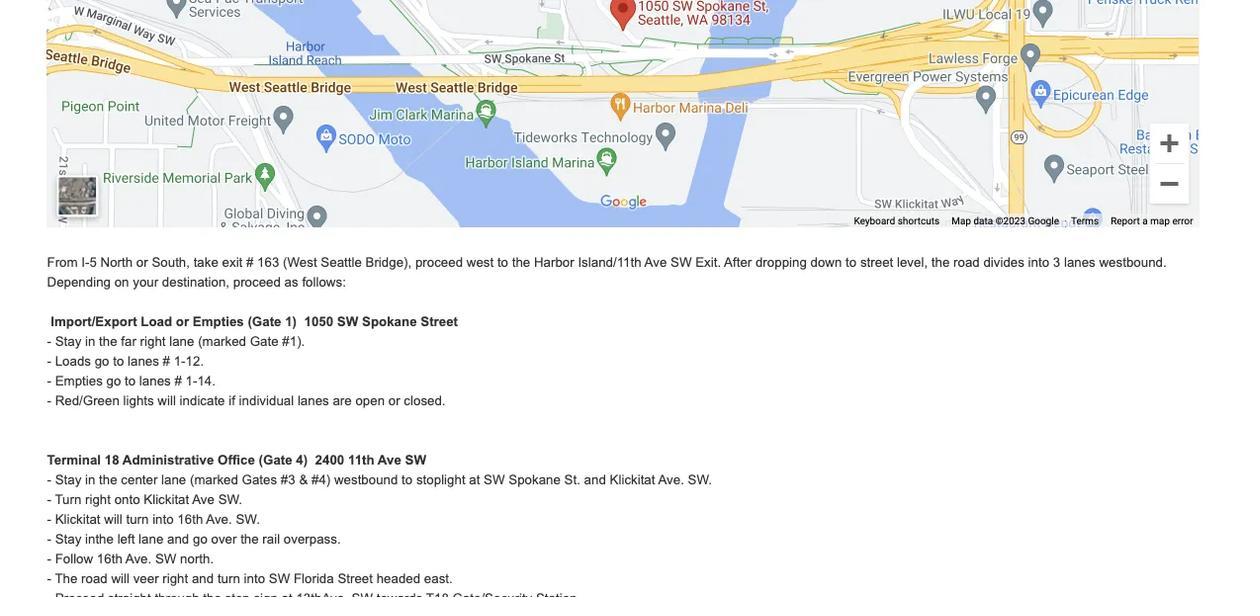 Task type: describe. For each thing, give the bounding box(es) containing it.
(gate for #3
[[259, 454, 292, 468]]

follows:
[[302, 275, 346, 290]]

from
[[47, 256, 78, 271]]

0 vertical spatial klickitat
[[610, 473, 655, 488]]

administrative
[[122, 454, 214, 468]]

14.
[[197, 374, 216, 389]]

lanes up lights
[[139, 374, 171, 389]]

depending
[[47, 275, 111, 290]]

to right down
[[846, 256, 857, 271]]

dropping
[[756, 256, 807, 271]]

7 - from the top
[[47, 513, 51, 528]]

sw up veer
[[155, 552, 176, 567]]

westbound
[[334, 473, 398, 488]]

(marked inside import/export load or empties (gate 1)  1050 sw spokane street - stay in the far right lane (marked gate #1). - loads go to lanes # 1-12. - empties go to lanes # 1-14. - red/green lights will indicate if individual lanes are open or closed.
[[198, 335, 246, 350]]

6 - from the top
[[47, 493, 51, 508]]

spokane inside import/export load or empties (gate 1)  1050 sw spokane street - stay in the far right lane (marked gate #1). - loads go to lanes # 1-12. - empties go to lanes # 1-14. - red/green lights will indicate if individual lanes are open or closed.
[[362, 315, 417, 330]]

loads
[[55, 355, 91, 369]]

the right level,
[[932, 256, 950, 271]]

3 - from the top
[[47, 374, 51, 389]]

lanes down 'far' in the left of the page
[[128, 355, 159, 369]]

i-
[[81, 256, 89, 271]]

south,
[[152, 256, 190, 271]]

sw right 'at'
[[484, 473, 505, 488]]

westbound.
[[1099, 256, 1167, 271]]

11th
[[348, 454, 375, 468]]

destination,
[[162, 275, 230, 290]]

1 vertical spatial ave
[[378, 454, 401, 468]]

sw inside import/export load or empties (gate 1)  1050 sw spokane street - stay in the far right lane (marked gate #1). - loads go to lanes # 1-12. - empties go to lanes # 1-14. - red/green lights will indicate if individual lanes are open or closed.
[[337, 315, 358, 330]]

down
[[811, 256, 842, 271]]

to right west
[[497, 256, 508, 271]]

lights
[[123, 394, 154, 409]]

lane inside import/export load or empties (gate 1)  1050 sw spokane street - stay in the far right lane (marked gate #1). - loads go to lanes # 1-12. - empties go to lanes # 1-14. - red/green lights will indicate if individual lanes are open or closed.
[[169, 335, 194, 350]]

st.
[[564, 473, 581, 488]]

individual
[[239, 394, 294, 409]]

the left harbor
[[512, 256, 530, 271]]

go inside the terminal 18 administrative office (gate 4)  2400 11th ave sw - stay in the center lane (marked gates #3 & #4) westbound to stoplight at sw spokane st. and klickitat ave. sw. - turn right onto klickitat ave sw. - klickitat will turn into 16th ave. sw. - stay inthe left lane and go over the rail overpass. - follow 16th ave. sw north. - the road will veer right and turn into sw florida street headed east.
[[193, 533, 208, 547]]

0 horizontal spatial 16th
[[97, 552, 122, 567]]

from i-5 north or south, take exit # 163 (west seattle bridge), proceed west to the harbor island/11th ave sw exit. after dropping down to street level, the road divides into 3 lanes westbound. depending on your destination, proceed as follows:
[[47, 256, 1167, 290]]

are
[[333, 394, 352, 409]]

0 vertical spatial go
[[95, 355, 109, 369]]

spokane inside the terminal 18 administrative office (gate 4)  2400 11th ave sw - stay in the center lane (marked gates #3 & #4) westbound to stoplight at sw spokane st. and klickitat ave. sw. - turn right onto klickitat ave sw. - klickitat will turn into 16th ave. sw. - stay inthe left lane and go over the rail overpass. - follow 16th ave. sw north. - the road will veer right and turn into sw florida street headed east.
[[509, 473, 561, 488]]

will inside import/export load or empties (gate 1)  1050 sw spokane street - stay in the far right lane (marked gate #1). - loads go to lanes # 1-12. - empties go to lanes # 1-14. - red/green lights will indicate if individual lanes are open or closed.
[[158, 394, 176, 409]]

onto
[[114, 493, 140, 508]]

overpass.
[[284, 533, 341, 547]]

1 horizontal spatial empties
[[193, 315, 244, 330]]

sw left florida
[[269, 572, 290, 587]]

east.
[[424, 572, 453, 587]]

seattle
[[321, 256, 362, 271]]

#1).
[[282, 335, 305, 350]]

gate
[[250, 335, 279, 350]]

0 vertical spatial 16th
[[177, 513, 203, 528]]

sw inside from i-5 north or south, take exit # 163 (west seattle bridge), proceed west to the harbor island/11th ave sw exit. after dropping down to street level, the road divides into 3 lanes westbound. depending on your destination, proceed as follows:
[[671, 256, 692, 271]]

ave inside from i-5 north or south, take exit # 163 (west seattle bridge), proceed west to the harbor island/11th ave sw exit. after dropping down to street level, the road divides into 3 lanes westbound. depending on your destination, proceed as follows:
[[645, 256, 667, 271]]

road inside from i-5 north or south, take exit # 163 (west seattle bridge), proceed west to the harbor island/11th ave sw exit. after dropping down to street level, the road divides into 3 lanes westbound. depending on your destination, proceed as follows:
[[954, 256, 980, 271]]

exit.
[[696, 256, 721, 271]]

in for import/export
[[85, 335, 95, 350]]

1 vertical spatial proceed
[[233, 275, 281, 290]]

import/export load or empties (gate 1)  1050 sw spokane street - stay in the far right lane (marked gate #1). - loads go to lanes # 1-12. - empties go to lanes # 1-14. - red/green lights will indicate if individual lanes are open or closed.
[[47, 315, 458, 409]]

road inside the terminal 18 administrative office (gate 4)  2400 11th ave sw - stay in the center lane (marked gates #3 & #4) westbound to stoplight at sw spokane st. and klickitat ave. sw. - turn right onto klickitat ave sw. - klickitat will turn into 16th ave. sw. - stay inthe left lane and go over the rail overpass. - follow 16th ave. sw north. - the road will veer right and turn into sw florida street headed east.
[[81, 572, 108, 587]]

(gate for gate
[[248, 315, 281, 330]]

1 horizontal spatial #
[[174, 374, 182, 389]]

open
[[356, 394, 385, 409]]

gates
[[242, 473, 277, 488]]

headed
[[377, 572, 421, 587]]

1 vertical spatial sw.
[[218, 493, 242, 508]]

(marked inside the terminal 18 administrative office (gate 4)  2400 11th ave sw - stay in the center lane (marked gates #3 & #4) westbound to stoplight at sw spokane st. and klickitat ave. sw. - turn right onto klickitat ave sw. - klickitat will turn into 16th ave. sw. - stay inthe left lane and go over the rail overpass. - follow 16th ave. sw north. - the road will veer right and turn into sw florida street headed east.
[[190, 473, 238, 488]]

office
[[218, 454, 255, 468]]

1 - from the top
[[47, 335, 51, 350]]

street inside the terminal 18 administrative office (gate 4)  2400 11th ave sw - stay in the center lane (marked gates #3 & #4) westbound to stoplight at sw spokane st. and klickitat ave. sw. - turn right onto klickitat ave sw. - klickitat will turn into 16th ave. sw. - stay inthe left lane and go over the rail overpass. - follow 16th ave. sw north. - the road will veer right and turn into sw florida street headed east.
[[338, 572, 373, 587]]

into inside from i-5 north or south, take exit # 163 (west seattle bridge), proceed west to the harbor island/11th ave sw exit. after dropping down to street level, the road divides into 3 lanes westbound. depending on your destination, proceed as follows:
[[1028, 256, 1050, 271]]

right inside import/export load or empties (gate 1)  1050 sw spokane street - stay in the far right lane (marked gate #1). - loads go to lanes # 1-12. - empties go to lanes # 1-14. - red/green lights will indicate if individual lanes are open or closed.
[[140, 335, 166, 350]]

terminal
[[47, 454, 101, 468]]

0 vertical spatial sw.
[[688, 473, 712, 488]]

north
[[100, 256, 133, 271]]

your
[[133, 275, 158, 290]]

florida
[[294, 572, 334, 587]]

10 - from the top
[[47, 572, 51, 587]]

163
[[257, 256, 279, 271]]

1 vertical spatial will
[[104, 513, 122, 528]]

on
[[114, 275, 129, 290]]

inthe
[[85, 533, 114, 547]]

follow
[[55, 552, 93, 567]]

#4)
[[312, 473, 331, 488]]

street
[[860, 256, 893, 271]]

stay for import/export
[[55, 335, 81, 350]]

2 vertical spatial right
[[163, 572, 188, 587]]



Task type: locate. For each thing, give the bounding box(es) containing it.
in down import/export
[[85, 335, 95, 350]]

1-
[[174, 355, 186, 369], [185, 374, 197, 389]]

stay for terminal
[[55, 473, 81, 488]]

stay up the follow
[[55, 533, 81, 547]]

(gate
[[248, 315, 281, 330], [259, 454, 292, 468]]

# left '12.'
[[163, 355, 170, 369]]

(gate inside the terminal 18 administrative office (gate 4)  2400 11th ave sw - stay in the center lane (marked gates #3 & #4) westbound to stoplight at sw spokane st. and klickitat ave. sw. - turn right onto klickitat ave sw. - klickitat will turn into 16th ave. sw. - stay inthe left lane and go over the rail overpass. - follow 16th ave. sw north. - the road will veer right and turn into sw florida street headed east.
[[259, 454, 292, 468]]

2 vertical spatial or
[[389, 394, 400, 409]]

go
[[95, 355, 109, 369], [106, 374, 121, 389], [193, 533, 208, 547]]

sw.
[[688, 473, 712, 488], [218, 493, 242, 508], [236, 513, 260, 528]]

lanes
[[1064, 256, 1096, 271], [128, 355, 159, 369], [139, 374, 171, 389], [298, 394, 329, 409]]

(marked up '12.'
[[198, 335, 246, 350]]

0 vertical spatial turn
[[126, 513, 149, 528]]

-
[[47, 335, 51, 350], [47, 355, 51, 369], [47, 374, 51, 389], [47, 394, 51, 409], [47, 473, 51, 488], [47, 493, 51, 508], [47, 513, 51, 528], [47, 533, 51, 547], [47, 552, 51, 567], [47, 572, 51, 587]]

klickitat
[[610, 473, 655, 488], [144, 493, 189, 508], [55, 513, 100, 528]]

proceed down 163
[[233, 275, 281, 290]]

18
[[105, 454, 119, 468]]

1 horizontal spatial or
[[176, 315, 189, 330]]

lanes inside from i-5 north or south, take exit # 163 (west seattle bridge), proceed west to the harbor island/11th ave sw exit. after dropping down to street level, the road divides into 3 lanes westbound. depending on your destination, proceed as follows:
[[1064, 256, 1096, 271]]

1 vertical spatial go
[[106, 374, 121, 389]]

take
[[194, 256, 218, 271]]

into left 3
[[1028, 256, 1050, 271]]

harbor
[[534, 256, 574, 271]]

2 stay from the top
[[55, 473, 81, 488]]

2 horizontal spatial into
[[1028, 256, 1050, 271]]

0 vertical spatial lane
[[169, 335, 194, 350]]

will up left
[[104, 513, 122, 528]]

road
[[954, 256, 980, 271], [81, 572, 108, 587]]

9 - from the top
[[47, 552, 51, 567]]

lane down administrative
[[161, 473, 186, 488]]

sw left exit. in the top of the page
[[671, 256, 692, 271]]

into
[[1028, 256, 1050, 271], [152, 513, 174, 528], [244, 572, 265, 587]]

go up the red/green
[[106, 374, 121, 389]]

ave right island/11th
[[645, 256, 667, 271]]

2 horizontal spatial and
[[584, 473, 606, 488]]

2 vertical spatial ave
[[192, 493, 215, 508]]

0 vertical spatial spokane
[[362, 315, 417, 330]]

ave
[[645, 256, 667, 271], [378, 454, 401, 468], [192, 493, 215, 508]]

the
[[55, 572, 78, 587]]

12.
[[186, 355, 204, 369]]

0 horizontal spatial ave
[[192, 493, 215, 508]]

# inside from i-5 north or south, take exit # 163 (west seattle bridge), proceed west to the harbor island/11th ave sw exit. after dropping down to street level, the road divides into 3 lanes westbound. depending on your destination, proceed as follows:
[[246, 256, 254, 271]]

as
[[284, 275, 298, 290]]

or up "your"
[[136, 256, 148, 271]]

0 horizontal spatial road
[[81, 572, 108, 587]]

1 horizontal spatial 16th
[[177, 513, 203, 528]]

after
[[724, 256, 752, 271]]

# left 14.
[[174, 374, 182, 389]]

in inside import/export load or empties (gate 1)  1050 sw spokane street - stay in the far right lane (marked gate #1). - loads go to lanes # 1-12. - empties go to lanes # 1-14. - red/green lights will indicate if individual lanes are open or closed.
[[85, 335, 95, 350]]

2 vertical spatial #
[[174, 374, 182, 389]]

5 - from the top
[[47, 473, 51, 488]]

0 horizontal spatial into
[[152, 513, 174, 528]]

(marked
[[198, 335, 246, 350], [190, 473, 238, 488]]

spokane down bridge),
[[362, 315, 417, 330]]

1 vertical spatial spokane
[[509, 473, 561, 488]]

1 vertical spatial in
[[85, 473, 95, 488]]

stay
[[55, 335, 81, 350], [55, 473, 81, 488], [55, 533, 81, 547]]

stoplight
[[416, 473, 465, 488]]

left
[[117, 533, 135, 547]]

1 vertical spatial 16th
[[97, 552, 122, 567]]

0 horizontal spatial proceed
[[233, 275, 281, 290]]

turn
[[126, 513, 149, 528], [217, 572, 240, 587]]

to down 'far' in the left of the page
[[113, 355, 124, 369]]

1 vertical spatial or
[[176, 315, 189, 330]]

1 vertical spatial street
[[338, 572, 373, 587]]

0 vertical spatial road
[[954, 256, 980, 271]]

in inside the terminal 18 administrative office (gate 4)  2400 11th ave sw - stay in the center lane (marked gates #3 & #4) westbound to stoplight at sw spokane st. and klickitat ave. sw. - turn right onto klickitat ave sw. - klickitat will turn into 16th ave. sw. - stay inthe left lane and go over the rail overpass. - follow 16th ave. sw north. - the road will veer right and turn into sw florida street headed east.
[[85, 473, 95, 488]]

klickitat right st.
[[610, 473, 655, 488]]

0 vertical spatial ave.
[[658, 473, 684, 488]]

0 horizontal spatial #
[[163, 355, 170, 369]]

0 vertical spatial (gate
[[248, 315, 281, 330]]

ave right 11th
[[378, 454, 401, 468]]

lane right left
[[139, 533, 164, 547]]

0 horizontal spatial ave.
[[125, 552, 152, 567]]

(gate inside import/export load or empties (gate 1)  1050 sw spokane street - stay in the far right lane (marked gate #1). - loads go to lanes # 1-12. - empties go to lanes # 1-14. - red/green lights will indicate if individual lanes are open or closed.
[[248, 315, 281, 330]]

0 vertical spatial ave
[[645, 256, 667, 271]]

0 vertical spatial empties
[[193, 315, 244, 330]]

1 vertical spatial klickitat
[[144, 493, 189, 508]]

0 vertical spatial in
[[85, 335, 95, 350]]

empties down destination,
[[193, 315, 244, 330]]

lanes right 3
[[1064, 256, 1096, 271]]

the left 'far' in the left of the page
[[99, 335, 117, 350]]

2 vertical spatial stay
[[55, 533, 81, 547]]

at
[[469, 473, 480, 488]]

to left stoplight
[[402, 473, 413, 488]]

1 vertical spatial #
[[163, 355, 170, 369]]

sw up stoplight
[[405, 454, 426, 468]]

2 horizontal spatial ave
[[645, 256, 667, 271]]

load
[[141, 315, 172, 330]]

if
[[229, 394, 235, 409]]

0 horizontal spatial spokane
[[362, 315, 417, 330]]

0 horizontal spatial street
[[338, 572, 373, 587]]

1- up 'indicate'
[[174, 355, 186, 369]]

street up closed. on the bottom of the page
[[421, 315, 458, 330]]

ave.
[[658, 473, 684, 488], [206, 513, 232, 528], [125, 552, 152, 567]]

1 vertical spatial ave.
[[206, 513, 232, 528]]

will
[[158, 394, 176, 409], [104, 513, 122, 528], [111, 572, 130, 587]]

in for terminal
[[85, 473, 95, 488]]

or right load
[[176, 315, 189, 330]]

klickitat down turn
[[55, 513, 100, 528]]

&
[[299, 473, 308, 488]]

5
[[89, 256, 97, 271]]

1 horizontal spatial ave
[[378, 454, 401, 468]]

indicate
[[180, 394, 225, 409]]

street right florida
[[338, 572, 373, 587]]

island/11th
[[578, 256, 642, 271]]

will right lights
[[158, 394, 176, 409]]

1 vertical spatial (gate
[[259, 454, 292, 468]]

go right 'loads'
[[95, 355, 109, 369]]

0 horizontal spatial or
[[136, 256, 148, 271]]

lane up '12.'
[[169, 335, 194, 350]]

right down load
[[140, 335, 166, 350]]

proceed
[[415, 256, 463, 271], [233, 275, 281, 290]]

1050
[[304, 315, 333, 330]]

2400
[[315, 454, 344, 468]]

right
[[140, 335, 166, 350], [85, 493, 111, 508], [163, 572, 188, 587]]

closed.
[[404, 394, 446, 409]]

2 horizontal spatial ave.
[[658, 473, 684, 488]]

into down rail
[[244, 572, 265, 587]]

will left veer
[[111, 572, 130, 587]]

exit
[[222, 256, 243, 271]]

1 stay from the top
[[55, 335, 81, 350]]

empties down 'loads'
[[55, 374, 103, 389]]

(gate up #3
[[259, 454, 292, 468]]

the inside import/export load or empties (gate 1)  1050 sw spokane street - stay in the far right lane (marked gate #1). - loads go to lanes # 1-12. - empties go to lanes # 1-14. - red/green lights will indicate if individual lanes are open or closed.
[[99, 335, 117, 350]]

terminal 18 administrative office (gate 4)  2400 11th ave sw - stay in the center lane (marked gates #3 & #4) westbound to stoplight at sw spokane st. and klickitat ave. sw. - turn right onto klickitat ave sw. - klickitat will turn into 16th ave. sw. - stay inthe left lane and go over the rail overpass. - follow 16th ave. sw north. - the road will veer right and turn into sw florida street headed east.
[[47, 454, 712, 587]]

turn down onto
[[126, 513, 149, 528]]

the left rail
[[240, 533, 259, 547]]

1 vertical spatial turn
[[217, 572, 240, 587]]

to up lights
[[125, 374, 136, 389]]

sw
[[671, 256, 692, 271], [337, 315, 358, 330], [405, 454, 426, 468], [484, 473, 505, 488], [155, 552, 176, 567], [269, 572, 290, 587]]

1 vertical spatial empties
[[55, 374, 103, 389]]

#3
[[281, 473, 295, 488]]

sw right 1050 on the left of the page
[[337, 315, 358, 330]]

0 horizontal spatial empties
[[55, 374, 103, 389]]

1 horizontal spatial turn
[[217, 572, 240, 587]]

8 - from the top
[[47, 533, 51, 547]]

and right st.
[[584, 473, 606, 488]]

klickitat down center
[[144, 493, 189, 508]]

0 vertical spatial stay
[[55, 335, 81, 350]]

2 horizontal spatial #
[[246, 256, 254, 271]]

far
[[121, 335, 136, 350]]

(west
[[283, 256, 317, 271]]

1 vertical spatial stay
[[55, 473, 81, 488]]

level,
[[897, 256, 928, 271]]

2 vertical spatial klickitat
[[55, 513, 100, 528]]

ave. right st.
[[658, 473, 684, 488]]

3
[[1053, 256, 1061, 271]]

0 vertical spatial will
[[158, 394, 176, 409]]

turn down over
[[217, 572, 240, 587]]

import/export
[[51, 315, 137, 330]]

and up north.
[[167, 533, 189, 547]]

0 vertical spatial right
[[140, 335, 166, 350]]

turn
[[55, 493, 81, 508]]

(gate up gate
[[248, 315, 281, 330]]

ave up over
[[192, 493, 215, 508]]

spokane
[[362, 315, 417, 330], [509, 473, 561, 488]]

divides
[[984, 256, 1025, 271]]

west
[[467, 256, 494, 271]]

16th up north.
[[177, 513, 203, 528]]

to
[[497, 256, 508, 271], [846, 256, 857, 271], [113, 355, 124, 369], [125, 374, 136, 389], [402, 473, 413, 488]]

go up north.
[[193, 533, 208, 547]]

1 horizontal spatial street
[[421, 315, 458, 330]]

0 horizontal spatial klickitat
[[55, 513, 100, 528]]

0 vertical spatial or
[[136, 256, 148, 271]]

in
[[85, 335, 95, 350], [85, 473, 95, 488]]

0 vertical spatial and
[[584, 473, 606, 488]]

1 vertical spatial (marked
[[190, 473, 238, 488]]

1 vertical spatial and
[[167, 533, 189, 547]]

bridge),
[[366, 256, 412, 271]]

red/green
[[55, 394, 120, 409]]

proceed left west
[[415, 256, 463, 271]]

1 horizontal spatial spokane
[[509, 473, 561, 488]]

1 vertical spatial into
[[152, 513, 174, 528]]

1 vertical spatial right
[[85, 493, 111, 508]]

0 vertical spatial street
[[421, 315, 458, 330]]

1- down '12.'
[[185, 374, 197, 389]]

1 horizontal spatial road
[[954, 256, 980, 271]]

1 vertical spatial 1-
[[185, 374, 197, 389]]

2 vertical spatial into
[[244, 572, 265, 587]]

0 vertical spatial proceed
[[415, 256, 463, 271]]

empties
[[193, 315, 244, 330], [55, 374, 103, 389]]

street
[[421, 315, 458, 330], [338, 572, 373, 587]]

stay inside import/export load or empties (gate 1)  1050 sw spokane street - stay in the far right lane (marked gate #1). - loads go to lanes # 1-12. - empties go to lanes # 1-14. - red/green lights will indicate if individual lanes are open or closed.
[[55, 335, 81, 350]]

0 vertical spatial 1-
[[174, 355, 186, 369]]

road left divides
[[954, 256, 980, 271]]

in down terminal
[[85, 473, 95, 488]]

4 - from the top
[[47, 394, 51, 409]]

#
[[246, 256, 254, 271], [163, 355, 170, 369], [174, 374, 182, 389]]

or
[[136, 256, 148, 271], [176, 315, 189, 330], [389, 394, 400, 409]]

or inside from i-5 north or south, take exit # 163 (west seattle bridge), proceed west to the harbor island/11th ave sw exit. after dropping down to street level, the road divides into 3 lanes westbound. depending on your destination, proceed as follows:
[[136, 256, 148, 271]]

over
[[211, 533, 237, 547]]

2 horizontal spatial or
[[389, 394, 400, 409]]

0 horizontal spatial and
[[167, 533, 189, 547]]

16th
[[177, 513, 203, 528], [97, 552, 122, 567]]

to inside the terminal 18 administrative office (gate 4)  2400 11th ave sw - stay in the center lane (marked gates #3 & #4) westbound to stoplight at sw spokane st. and klickitat ave. sw. - turn right onto klickitat ave sw. - klickitat will turn into 16th ave. sw. - stay inthe left lane and go over the rail overpass. - follow 16th ave. sw north. - the road will veer right and turn into sw florida street headed east.
[[402, 473, 413, 488]]

spokane left st.
[[509, 473, 561, 488]]

2 horizontal spatial klickitat
[[610, 473, 655, 488]]

0 vertical spatial into
[[1028, 256, 1050, 271]]

2 vertical spatial sw.
[[236, 513, 260, 528]]

rail
[[262, 533, 280, 547]]

veer
[[133, 572, 159, 587]]

0 vertical spatial (marked
[[198, 335, 246, 350]]

road right "the"
[[81, 572, 108, 587]]

ave. up over
[[206, 513, 232, 528]]

street inside import/export load or empties (gate 1)  1050 sw spokane street - stay in the far right lane (marked gate #1). - loads go to lanes # 1-12. - empties go to lanes # 1-14. - red/green lights will indicate if individual lanes are open or closed.
[[421, 315, 458, 330]]

lane
[[169, 335, 194, 350], [161, 473, 186, 488], [139, 533, 164, 547]]

3 stay from the top
[[55, 533, 81, 547]]

stay up turn
[[55, 473, 81, 488]]

stay up 'loads'
[[55, 335, 81, 350]]

right down north.
[[163, 572, 188, 587]]

right left onto
[[85, 493, 111, 508]]

0 horizontal spatial turn
[[126, 513, 149, 528]]

2 - from the top
[[47, 355, 51, 369]]

center
[[121, 473, 158, 488]]

lanes left "are"
[[298, 394, 329, 409]]

1 vertical spatial road
[[81, 572, 108, 587]]

2 vertical spatial will
[[111, 572, 130, 587]]

1 in from the top
[[85, 335, 95, 350]]

2 vertical spatial ave.
[[125, 552, 152, 567]]

0 vertical spatial #
[[246, 256, 254, 271]]

the
[[512, 256, 530, 271], [932, 256, 950, 271], [99, 335, 117, 350], [99, 473, 117, 488], [240, 533, 259, 547]]

1 horizontal spatial and
[[192, 572, 214, 587]]

2 vertical spatial and
[[192, 572, 214, 587]]

1 horizontal spatial into
[[244, 572, 265, 587]]

2 vertical spatial lane
[[139, 533, 164, 547]]

1 horizontal spatial ave.
[[206, 513, 232, 528]]

(marked down office
[[190, 473, 238, 488]]

16th down inthe
[[97, 552, 122, 567]]

north.
[[180, 552, 214, 567]]

1 vertical spatial lane
[[161, 473, 186, 488]]

2 in from the top
[[85, 473, 95, 488]]

the down 18
[[99, 473, 117, 488]]

and down north.
[[192, 572, 214, 587]]

ave. up veer
[[125, 552, 152, 567]]

2 vertical spatial go
[[193, 533, 208, 547]]

or right "open"
[[389, 394, 400, 409]]

# right the exit
[[246, 256, 254, 271]]

and
[[584, 473, 606, 488], [167, 533, 189, 547], [192, 572, 214, 587]]

1 horizontal spatial proceed
[[415, 256, 463, 271]]

1 horizontal spatial klickitat
[[144, 493, 189, 508]]

into down center
[[152, 513, 174, 528]]



Task type: vqa. For each thing, say whether or not it's contained in the screenshot.
the inside the the Import/Export Load or Empties (Gate 1)  1050 SW Spokane Street - Stay in the far right lane (marked Gate #1). - Loads go to lanes # 1-12. - Empties go to lanes # 1-14. - Red/Green lights will indicate if individual lanes are open or closed.
yes



